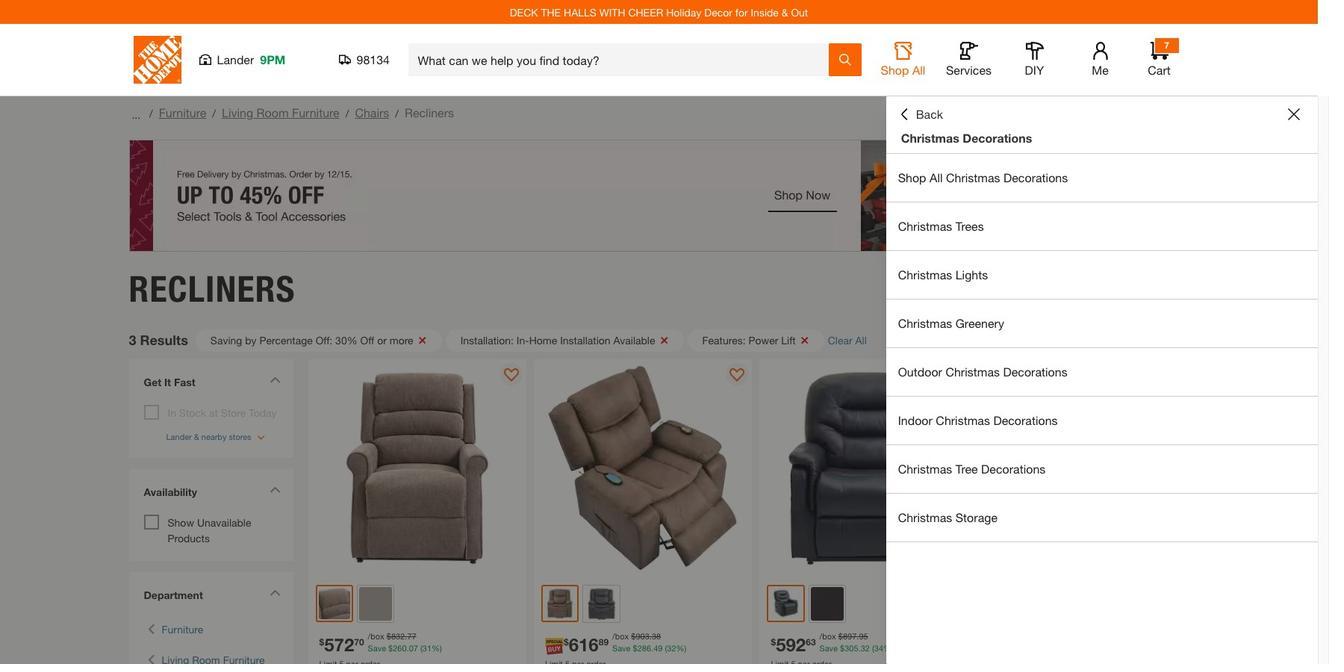 Task type: vqa. For each thing, say whether or not it's contained in the screenshot.
0
no



Task type: locate. For each thing, give the bounding box(es) containing it.
black image
[[585, 587, 619, 620]]

christmas up outdoor
[[898, 316, 953, 330]]

all for shop all christmas decorations
[[930, 170, 943, 185]]

christmas for christmas storage
[[898, 510, 953, 524]]

/box for 572
[[368, 631, 385, 641]]

installation
[[560, 334, 611, 346]]

furniture link right ... button
[[159, 105, 206, 120]]

%) right the 07
[[432, 643, 442, 653]]

$ down 832
[[389, 643, 393, 653]]

it
[[164, 375, 171, 388]]

2 save from the left
[[613, 643, 631, 653]]

brown image
[[319, 588, 350, 620]]

0 vertical spatial recliners
[[405, 105, 454, 120]]

christmas
[[901, 131, 960, 145], [946, 170, 1001, 185], [898, 219, 953, 233], [898, 267, 953, 282], [898, 316, 953, 330], [946, 365, 1000, 379], [936, 413, 990, 427], [898, 462, 953, 476], [898, 510, 953, 524]]

shop
[[881, 63, 909, 77], [898, 170, 927, 185]]

32 down 95
[[861, 643, 870, 653]]

( right the 07
[[421, 643, 423, 653]]

saving by percentage off: 30% off or more
[[211, 334, 414, 346]]

greenery
[[956, 316, 1005, 330]]

$ left 95
[[839, 631, 843, 641]]

fast
[[174, 375, 196, 388]]

/box right 70
[[368, 631, 385, 641]]

all inside menu
[[930, 170, 943, 185]]

deck the halls with cheer holiday decor for inside & out
[[510, 6, 808, 18]]

( inside the $ 572 70 /box $ 832 . 77 save $ 260 . 07 ( 31 %)
[[421, 643, 423, 653]]

2 /box from the left
[[613, 631, 629, 641]]

lander 9pm
[[217, 52, 286, 66]]

1 save from the left
[[368, 643, 386, 653]]

( right 49
[[665, 643, 667, 653]]

$ down 897
[[840, 643, 845, 653]]

christmas greenery
[[898, 316, 1005, 330]]

3 save from the left
[[820, 643, 838, 653]]

decorations inside christmas tree decorations link
[[982, 462, 1046, 476]]

christmas trees link
[[886, 202, 1318, 250]]

1 vertical spatial all
[[930, 170, 943, 185]]

%) inside the $ 572 70 /box $ 832 . 77 save $ 260 . 07 ( 31 %)
[[432, 643, 442, 653]]

32
[[667, 643, 676, 653], [861, 643, 870, 653]]

1 horizontal spatial save
[[613, 643, 631, 653]]

lights
[[956, 267, 989, 282]]

clear all button
[[828, 332, 878, 348]]

/box
[[368, 631, 385, 641], [613, 631, 629, 641], [820, 631, 836, 641]]

2 horizontal spatial (
[[872, 643, 875, 653]]

holiday
[[666, 6, 702, 18]]

What can we help you find today? search field
[[418, 44, 828, 75]]

shop up the back button
[[881, 63, 909, 77]]

save
[[368, 643, 386, 653], [613, 643, 631, 653], [820, 643, 838, 653]]

1 /box from the left
[[368, 631, 385, 641]]

4 / from the left
[[395, 107, 399, 120]]

blue image
[[771, 588, 802, 620]]

all for clear all
[[856, 334, 867, 347]]

. down 77
[[407, 643, 409, 653]]

0 horizontal spatial 32
[[667, 643, 676, 653]]

2 %) from the left
[[676, 643, 687, 653]]

more
[[390, 334, 414, 346]]

. down 95
[[859, 643, 861, 653]]

616
[[569, 634, 599, 655]]

decorations for indoor christmas decorations
[[994, 413, 1058, 427]]

percentage
[[260, 334, 313, 346]]

christmas left storage
[[898, 510, 953, 524]]

32 right 49
[[667, 643, 676, 653]]

brown image left the black image
[[545, 588, 576, 620]]

0 horizontal spatial (
[[421, 643, 423, 653]]

out
[[791, 6, 808, 18]]

christmas inside christmas tree decorations link
[[898, 462, 953, 476]]

off
[[360, 334, 374, 346]]

2 horizontal spatial all
[[930, 170, 943, 185]]

98134 button
[[339, 52, 390, 67]]

0 horizontal spatial all
[[856, 334, 867, 347]]

christmas down back
[[901, 131, 960, 145]]

2 ( from the left
[[665, 643, 667, 653]]

chairs link
[[355, 105, 389, 120]]

christmas decorations
[[901, 131, 1033, 145]]

/ left living
[[212, 107, 216, 120]]

1 horizontal spatial 32
[[861, 643, 870, 653]]

3 /box from the left
[[820, 631, 836, 641]]

38
[[652, 631, 661, 641]]

save right the 63
[[820, 643, 838, 653]]

christmas tree decorations link
[[886, 445, 1318, 493]]

9pm
[[260, 52, 286, 66]]

store
[[221, 406, 246, 419]]

/box right the 63
[[820, 631, 836, 641]]

christmas up indoor christmas decorations on the bottom
[[946, 365, 1000, 379]]

decorations inside shop all christmas decorations link
[[1004, 170, 1068, 185]]

$ left 77
[[387, 631, 391, 641]]

$ left the 63
[[771, 636, 776, 648]]

832
[[391, 631, 405, 641]]

unavailable
[[197, 516, 251, 529]]

decorations inside outdoor christmas decorations link
[[1004, 365, 1068, 379]]

all
[[913, 63, 926, 77], [930, 170, 943, 185], [856, 334, 867, 347]]

3
[[129, 332, 136, 348]]

all up christmas trees
[[930, 170, 943, 185]]

in stock at store today
[[168, 406, 277, 419]]

the home depot logo image
[[133, 36, 181, 84]]

recliners inside ... / furniture / living room furniture / chairs / recliners
[[405, 105, 454, 120]]

/ right ...
[[149, 107, 153, 120]]

1 %) from the left
[[432, 643, 442, 653]]

0 horizontal spatial /box
[[368, 631, 385, 641]]

1 vertical spatial recliners
[[129, 267, 296, 310]]

indoor christmas decorations
[[898, 413, 1058, 427]]

...
[[132, 108, 140, 121]]

2 horizontal spatial %)
[[884, 643, 894, 653]]

save inside the $ 572 70 /box $ 832 . 77 save $ 260 . 07 ( 31 %)
[[368, 643, 386, 653]]

1 horizontal spatial recliners
[[405, 105, 454, 120]]

christmas inside christmas storage link
[[898, 510, 953, 524]]

all right clear
[[856, 334, 867, 347]]

32 inside /box $ 903 . 38 save $ 286 . 49 ( 32 %)
[[667, 643, 676, 653]]

outdoor christmas decorations
[[898, 365, 1068, 379]]

/box inside the $ 572 70 /box $ 832 . 77 save $ 260 . 07 ( 31 %)
[[368, 631, 385, 641]]

products
[[168, 532, 210, 545]]

lift
[[782, 334, 796, 346]]

storage
[[956, 510, 998, 524]]

christmas for christmas lights
[[898, 267, 953, 282]]

get
[[144, 375, 161, 388]]

0 vertical spatial shop
[[881, 63, 909, 77]]

christmas left lights
[[898, 267, 953, 282]]

me
[[1092, 63, 1109, 77]]

( for 572
[[421, 643, 423, 653]]

1 horizontal spatial /box
[[613, 631, 629, 641]]

decorations for christmas tree decorations
[[982, 462, 1046, 476]]

tree
[[956, 462, 978, 476]]

with
[[600, 6, 626, 18]]

christmas left trees
[[898, 219, 953, 233]]

all up the back button
[[913, 63, 926, 77]]

. down 38
[[651, 643, 654, 653]]

%) right 305
[[884, 643, 894, 653]]

/ right chairs
[[395, 107, 399, 120]]

save inside "$ 592 63 /box $ 897 . 95 save $ 305 . 32 ( 34 %)"
[[820, 643, 838, 653]]

christmas inside christmas trees "link"
[[898, 219, 953, 233]]

1 horizontal spatial %)
[[676, 643, 687, 653]]

save right 89 in the bottom of the page
[[613, 643, 631, 653]]

christmas left the tree
[[898, 462, 953, 476]]

0 vertical spatial all
[[913, 63, 926, 77]]

christmas for christmas greenery
[[898, 316, 953, 330]]

furniture link down department
[[162, 622, 203, 637]]

save for 592
[[820, 643, 838, 653]]

recliners up saving
[[129, 267, 296, 310]]

$ 572 70 /box $ 832 . 77 save $ 260 . 07 ( 31 %)
[[319, 631, 442, 655]]

living
[[222, 105, 253, 120]]

2 horizontal spatial save
[[820, 643, 838, 653]]

0 horizontal spatial brown image
[[545, 588, 576, 620]]

1 ( from the left
[[421, 643, 423, 653]]

shop all
[[881, 63, 926, 77]]

shop for shop all
[[881, 63, 909, 77]]

2 vertical spatial all
[[856, 334, 867, 347]]

christmas inside christmas greenery "link"
[[898, 316, 953, 330]]

572
[[324, 634, 354, 655]]

3 ( from the left
[[872, 643, 875, 653]]

0 horizontal spatial save
[[368, 643, 386, 653]]

shop up christmas trees
[[898, 170, 927, 185]]

$
[[387, 631, 391, 641], [631, 631, 636, 641], [839, 631, 843, 641], [319, 636, 324, 648], [564, 636, 569, 648], [771, 636, 776, 648], [389, 643, 393, 653], [633, 643, 638, 653], [840, 643, 845, 653]]

saving
[[211, 334, 242, 346]]

brown image
[[811, 587, 844, 620], [545, 588, 576, 620]]

living room furniture link
[[222, 105, 340, 120]]

1 32 from the left
[[667, 643, 676, 653]]

brown image up 897
[[811, 587, 844, 620]]

1 vertical spatial shop
[[898, 170, 927, 185]]

menu containing shop all christmas decorations
[[886, 154, 1318, 542]]

christmas inside christmas lights link
[[898, 267, 953, 282]]

shop inside button
[[881, 63, 909, 77]]

furniture down department
[[162, 623, 203, 636]]

%) inside "$ 592 63 /box $ 897 . 95 save $ 305 . 32 ( 34 %)"
[[884, 643, 894, 653]]

feedback link image
[[1310, 252, 1330, 333]]

or
[[377, 334, 387, 346]]

( inside /box $ 903 . 38 save $ 286 . 49 ( 32 %)
[[665, 643, 667, 653]]

$ down 903
[[633, 643, 638, 653]]

department link
[[136, 580, 286, 610]]

%) right 49
[[676, 643, 687, 653]]

christmas inside outdoor christmas decorations link
[[946, 365, 1000, 379]]

1 horizontal spatial (
[[665, 643, 667, 653]]

0 horizontal spatial %)
[[432, 643, 442, 653]]

2 horizontal spatial /box
[[820, 631, 836, 641]]

. up 260
[[405, 631, 407, 641]]

( right 305
[[872, 643, 875, 653]]

%)
[[432, 643, 442, 653], [676, 643, 687, 653], [884, 643, 894, 653]]

decorations inside the indoor christmas decorations link
[[994, 413, 1058, 427]]

3 %) from the left
[[884, 643, 894, 653]]

shop all christmas decorations link
[[886, 154, 1318, 202]]

$ left 89 in the bottom of the page
[[564, 636, 569, 648]]

menu
[[886, 154, 1318, 542]]

save right 70
[[368, 643, 386, 653]]

1 horizontal spatial all
[[913, 63, 926, 77]]

2 32 from the left
[[861, 643, 870, 653]]

/box inside "$ 592 63 /box $ 897 . 95 save $ 305 . 32 ( 34 %)"
[[820, 631, 836, 641]]

/box right 89 in the bottom of the page
[[613, 631, 629, 641]]

( inside "$ 592 63 /box $ 897 . 95 save $ 305 . 32 ( 34 %)"
[[872, 643, 875, 653]]

31
[[423, 643, 432, 653]]

1 / from the left
[[149, 107, 153, 120]]

/box $ 903 . 38 save $ 286 . 49 ( 32 %)
[[613, 631, 687, 653]]

christmas right indoor at bottom
[[936, 413, 990, 427]]

chairs
[[355, 105, 389, 120]]

christmas down 'christmas decorations'
[[946, 170, 1001, 185]]

95
[[859, 631, 868, 641]]

cart 7
[[1148, 40, 1171, 77]]

trees
[[956, 219, 984, 233]]

/ left chairs link
[[346, 107, 349, 120]]

installation: in-home installation available
[[461, 334, 656, 346]]

furniture
[[159, 105, 206, 120], [292, 105, 340, 120], [162, 623, 203, 636]]

saving by percentage off: 30% off or more button
[[196, 329, 442, 351]]

recliners right chairs link
[[405, 105, 454, 120]]



Task type: describe. For each thing, give the bounding box(es) containing it.
clear
[[828, 334, 853, 347]]

power
[[749, 334, 779, 346]]

%) for 572
[[432, 643, 442, 653]]

show unavailable products link
[[168, 516, 251, 545]]

stock
[[179, 406, 206, 419]]

furniture right ... button
[[159, 105, 206, 120]]

at
[[209, 406, 218, 419]]

furniture right room
[[292, 105, 340, 120]]

clear all
[[828, 334, 867, 347]]

1 horizontal spatial brown image
[[811, 587, 844, 620]]

7
[[1165, 40, 1170, 51]]

... button
[[129, 104, 143, 125]]

98134
[[357, 52, 390, 66]]

903
[[636, 631, 650, 641]]

installation:
[[461, 334, 514, 346]]

sponsored banner image
[[129, 140, 1190, 252]]

. up 286
[[650, 631, 652, 641]]

christmas storage
[[898, 510, 998, 524]]

christmas lights
[[898, 267, 989, 282]]

34
[[875, 643, 884, 653]]

christmas greenery link
[[886, 300, 1318, 347]]

shop all button
[[880, 42, 927, 78]]

save inside /box $ 903 . 38 save $ 286 . 49 ( 32 %)
[[613, 643, 631, 653]]

in stock at store today link
[[168, 406, 277, 419]]

diy
[[1025, 63, 1045, 77]]

70
[[354, 636, 364, 648]]

cart
[[1148, 63, 1171, 77]]

$ inside $ 616 89
[[564, 636, 569, 648]]

%) inside /box $ 903 . 38 save $ 286 . 49 ( 32 %)
[[676, 643, 687, 653]]

christmas for christmas tree decorations
[[898, 462, 953, 476]]

. up 305
[[857, 631, 859, 641]]

0 vertical spatial furniture link
[[159, 105, 206, 120]]

( for 592
[[872, 643, 875, 653]]

3 / from the left
[[346, 107, 349, 120]]

features: power lift
[[703, 334, 796, 346]]

get it fast
[[144, 375, 196, 388]]

1 vertical spatial furniture link
[[162, 622, 203, 637]]

shop all christmas decorations
[[898, 170, 1068, 185]]

installation: in-home installation available button
[[446, 329, 684, 351]]

availability
[[144, 486, 197, 498]]

in
[[168, 406, 176, 419]]

592
[[776, 634, 806, 655]]

christmas tree decorations
[[898, 462, 1046, 476]]

halls
[[564, 6, 597, 18]]

show unavailable products
[[168, 516, 251, 545]]

services
[[946, 63, 992, 77]]

decor
[[705, 6, 733, 18]]

%) for 592
[[884, 643, 894, 653]]

back button
[[898, 107, 944, 122]]

christmas for christmas decorations
[[901, 131, 960, 145]]

availability link
[[136, 477, 286, 511]]

ergonomic brown velvet power lift recliner chair for elderly with side pocket and remote control image
[[308, 359, 527, 577]]

305
[[845, 643, 859, 653]]

today
[[249, 406, 277, 419]]

decorations for outdoor christmas decorations
[[1004, 365, 1068, 379]]

lander
[[217, 52, 254, 66]]

christmas trees
[[898, 219, 984, 233]]

all for shop all
[[913, 63, 926, 77]]

32 inside "$ 592 63 /box $ 897 . 95 save $ 305 . 32 ( 34 %)"
[[861, 643, 870, 653]]

brown power lift heated recliner chair with adjustable massage function image
[[534, 359, 753, 577]]

63
[[806, 636, 816, 648]]

drawer close image
[[1289, 108, 1301, 120]]

$ left 38
[[631, 631, 636, 641]]

for
[[736, 6, 748, 18]]

available
[[614, 334, 656, 346]]

2 / from the left
[[212, 107, 216, 120]]

shop for shop all christmas decorations
[[898, 170, 927, 185]]

$ left 70
[[319, 636, 324, 648]]

286
[[638, 643, 651, 653]]

off:
[[316, 334, 333, 346]]

... / furniture / living room furniture / chairs / recliners
[[129, 105, 454, 121]]

christmas inside the indoor christmas decorations link
[[936, 413, 990, 427]]

ergonomic blue faux leather power lift recliner chair for elderly with side pocket and remote control image
[[760, 359, 979, 577]]

3 results
[[129, 332, 188, 348]]

deck
[[510, 6, 538, 18]]

results
[[140, 332, 188, 348]]

0 horizontal spatial recliners
[[129, 267, 296, 310]]

christmas for christmas trees
[[898, 219, 953, 233]]

the
[[541, 6, 561, 18]]

christmas inside shop all christmas decorations link
[[946, 170, 1001, 185]]

77
[[407, 631, 417, 641]]

back
[[916, 107, 944, 121]]

room
[[257, 105, 289, 120]]

deck the halls with cheer holiday decor for inside & out link
[[510, 6, 808, 18]]

features: power lift button
[[688, 329, 824, 351]]

save for 572
[[368, 643, 386, 653]]

diy button
[[1011, 42, 1059, 78]]

by
[[245, 334, 257, 346]]

christmas storage link
[[886, 494, 1318, 542]]

features:
[[703, 334, 746, 346]]

beige image
[[359, 587, 393, 620]]

christmas lights link
[[886, 251, 1318, 299]]

30%
[[335, 334, 358, 346]]

07
[[409, 643, 418, 653]]

/box inside /box $ 903 . 38 save $ 286 . 49 ( 32 %)
[[613, 631, 629, 641]]

outdoor
[[898, 365, 943, 379]]

$ 616 89
[[564, 634, 609, 655]]

89
[[599, 636, 609, 648]]

indoor christmas decorations link
[[886, 397, 1318, 444]]

260
[[393, 643, 407, 653]]

/box for 592
[[820, 631, 836, 641]]



